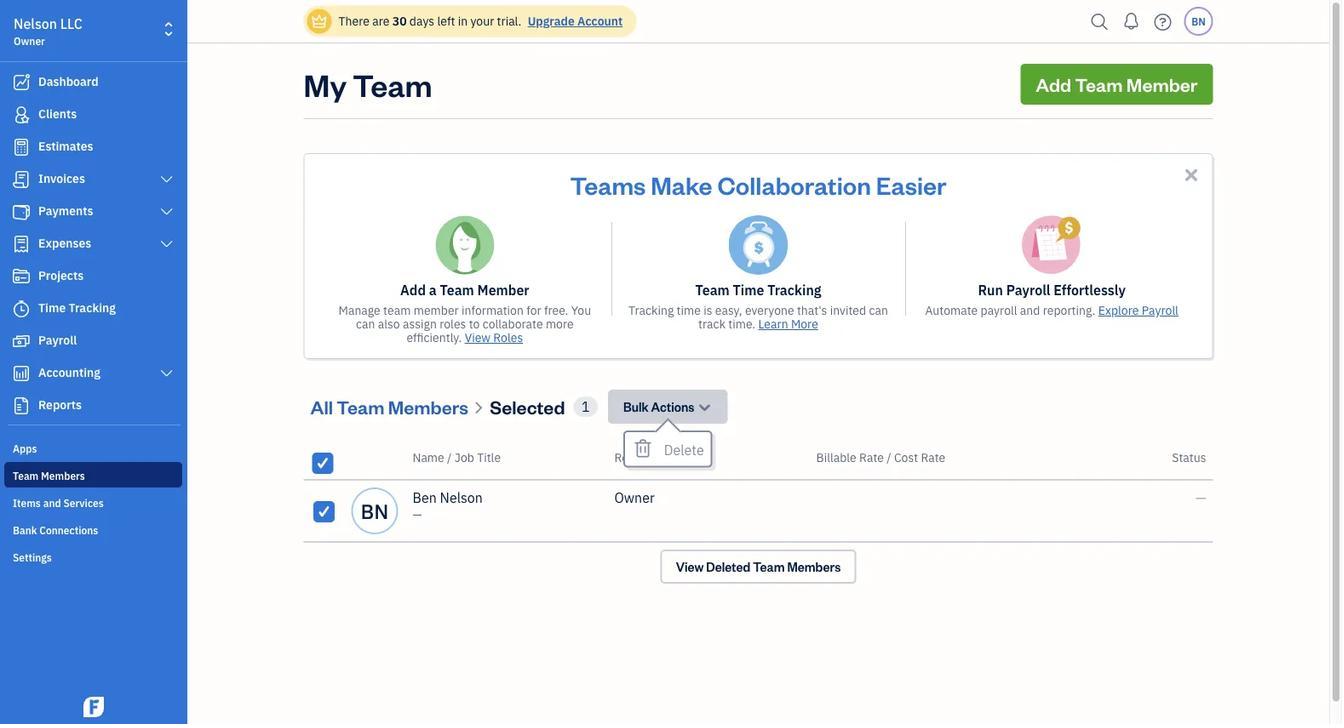 Task type: locate. For each thing, give the bounding box(es) containing it.
tracking
[[768, 282, 822, 299], [69, 300, 116, 316], [629, 303, 674, 319]]

bn inside dropdown button
[[1192, 14, 1206, 28]]

1 vertical spatial members
[[41, 469, 85, 483]]

0 vertical spatial member
[[1127, 72, 1198, 96]]

2 vertical spatial members
[[787, 559, 841, 575]]

tracking inside 'tracking time is easy, everyone that's invited can track time.'
[[629, 303, 674, 319]]

more
[[791, 316, 818, 332]]

— inside the ben nelson —
[[413, 507, 422, 523]]

add
[[1036, 72, 1072, 96], [400, 282, 426, 299]]

0 horizontal spatial and
[[43, 497, 61, 510]]

0 horizontal spatial can
[[356, 316, 375, 332]]

2 vertical spatial payroll
[[38, 333, 77, 348]]

add a team member image
[[435, 216, 495, 275]]

chevron large down image
[[159, 173, 175, 187], [159, 205, 175, 219], [159, 238, 175, 251], [159, 367, 175, 381]]

more
[[546, 316, 574, 332]]

can inside manage team member information for free. you can also assign roles to collaborate more efficiently.
[[356, 316, 375, 332]]

easier
[[876, 169, 947, 201]]

payment image
[[11, 204, 32, 221]]

chevron large down image inside invoices link
[[159, 173, 175, 187]]

items
[[13, 497, 41, 510]]

ben
[[413, 489, 437, 507]]

projects
[[38, 268, 84, 284]]

0 horizontal spatial payroll
[[38, 333, 77, 348]]

4 chevron large down image from the top
[[159, 367, 175, 381]]

1 horizontal spatial /
[[887, 450, 891, 466]]

/ left cost at right
[[887, 450, 891, 466]]

can right the invited
[[869, 303, 888, 319]]

0 horizontal spatial —
[[413, 507, 422, 523]]

1 horizontal spatial add
[[1036, 72, 1072, 96]]

0 vertical spatial and
[[1020, 303, 1040, 319]]

2 chevron large down image from the top
[[159, 205, 175, 219]]

1 horizontal spatial —
[[1196, 489, 1207, 507]]

— down name
[[413, 507, 422, 523]]

bn
[[1192, 14, 1206, 28], [361, 498, 389, 525]]

expenses link
[[4, 229, 182, 260]]

rate left cost at right
[[860, 450, 884, 466]]

settings link
[[4, 544, 182, 570]]

time up easy,
[[733, 282, 764, 299]]

days
[[410, 13, 435, 29]]

owner inside nelson llc owner
[[14, 34, 45, 48]]

1 vertical spatial add
[[400, 282, 426, 299]]

1 horizontal spatial nelson
[[440, 489, 483, 507]]

chevron large down image for accounting
[[159, 367, 175, 381]]

team right a
[[440, 282, 474, 299]]

billable rate / cost rate
[[816, 450, 946, 466]]

connections
[[39, 524, 98, 537]]

team
[[353, 64, 432, 104], [1075, 72, 1123, 96], [440, 282, 474, 299], [695, 282, 730, 299], [337, 395, 384, 419], [13, 469, 39, 483], [753, 559, 785, 575]]

collaboration
[[718, 169, 871, 201]]

2 horizontal spatial members
[[787, 559, 841, 575]]

clients
[[38, 106, 77, 122]]

chevron large down image up payments "link"
[[159, 173, 175, 187]]

1 horizontal spatial and
[[1020, 303, 1040, 319]]

1 horizontal spatial bn
[[1192, 14, 1206, 28]]

add for add team member
[[1036, 72, 1072, 96]]

0 vertical spatial nelson
[[14, 15, 57, 33]]

2 horizontal spatial tracking
[[768, 282, 822, 299]]

payroll right explore
[[1142, 303, 1179, 319]]

payments
[[38, 203, 93, 219]]

payroll up accounting
[[38, 333, 77, 348]]

reporting.
[[1043, 303, 1096, 319]]

manage team member information for free. you can also assign roles to collaborate more efficiently.
[[339, 303, 591, 346]]

chevron large down image up projects link
[[159, 238, 175, 251]]

nelson right 'ben'
[[440, 489, 483, 507]]

can
[[869, 303, 888, 319], [356, 316, 375, 332]]

effortlessly
[[1054, 282, 1126, 299]]

0 horizontal spatial owner
[[14, 34, 45, 48]]

/ left job
[[447, 450, 452, 466]]

member
[[1127, 72, 1198, 96], [478, 282, 529, 299]]

payments link
[[4, 197, 182, 227]]

learn
[[758, 316, 788, 332]]

member
[[414, 303, 459, 319]]

and right items
[[43, 497, 61, 510]]

notifications image
[[1118, 4, 1145, 38]]

invoices
[[38, 171, 85, 187]]

for
[[527, 303, 541, 319]]

1 chevron large down image from the top
[[159, 173, 175, 187]]

upgrade
[[528, 13, 575, 29]]

owner up dashboard "image"
[[14, 34, 45, 48]]

ben nelson —
[[413, 489, 483, 523]]

0 vertical spatial time
[[733, 282, 764, 299]]

1 horizontal spatial members
[[388, 395, 468, 419]]

1 vertical spatial owner
[[615, 489, 655, 507]]

a
[[429, 282, 437, 299]]

name / job title
[[413, 450, 501, 466]]

team down 30
[[353, 64, 432, 104]]

1 vertical spatial and
[[43, 497, 61, 510]]

team right the all
[[337, 395, 384, 419]]

timer image
[[11, 301, 32, 318]]

chevron large down image for expenses
[[159, 238, 175, 251]]

delete button
[[625, 433, 711, 466]]

bn right go to help icon on the right top of page
[[1192, 14, 1206, 28]]

and right payroll
[[1020, 303, 1040, 319]]

0 vertical spatial view
[[465, 330, 491, 346]]

also
[[378, 316, 400, 332]]

0 horizontal spatial /
[[447, 450, 452, 466]]

apps
[[13, 442, 37, 456]]

1 horizontal spatial can
[[869, 303, 888, 319]]

1 vertical spatial view
[[676, 559, 704, 575]]

0 vertical spatial members
[[388, 395, 468, 419]]

0 horizontal spatial nelson
[[14, 15, 57, 33]]

0 horizontal spatial rate
[[860, 450, 884, 466]]

automate
[[925, 303, 978, 319]]

1 vertical spatial bn
[[361, 498, 389, 525]]

billable
[[816, 450, 857, 466]]

close image
[[1182, 165, 1201, 185]]

1
[[582, 398, 590, 416]]

payroll up payroll
[[1007, 282, 1051, 299]]

nelson left llc
[[14, 15, 57, 33]]

0 horizontal spatial tracking
[[69, 300, 116, 316]]

actions
[[651, 399, 695, 415]]

clients link
[[4, 100, 182, 130]]

2 horizontal spatial payroll
[[1142, 303, 1179, 319]]

0 horizontal spatial view
[[465, 330, 491, 346]]

run payroll effortlessly image
[[1022, 216, 1082, 275]]

payroll
[[981, 303, 1017, 319]]

cost
[[894, 450, 918, 466]]

payroll link
[[4, 326, 182, 357]]

0 vertical spatial bn
[[1192, 14, 1206, 28]]

roles
[[493, 330, 523, 346]]

project image
[[11, 268, 32, 285]]

1 rate from the left
[[860, 450, 884, 466]]

team down search icon at top
[[1075, 72, 1123, 96]]

apps link
[[4, 435, 182, 461]]

to
[[469, 316, 480, 332]]

go to help image
[[1149, 9, 1177, 34]]

nelson llc owner
[[14, 15, 83, 48]]

1 horizontal spatial member
[[1127, 72, 1198, 96]]

0 vertical spatial owner
[[14, 34, 45, 48]]

chevron large down image inside payments "link"
[[159, 205, 175, 219]]

tracking up that's
[[768, 282, 822, 299]]

0 vertical spatial payroll
[[1007, 282, 1051, 299]]

projects link
[[4, 261, 182, 292]]

view deleted team members link
[[661, 550, 856, 584]]

member up the information
[[478, 282, 529, 299]]

invoice image
[[11, 171, 32, 188]]

team time tracking image
[[729, 216, 788, 275]]

can inside 'tracking time is easy, everyone that's invited can track time.'
[[869, 303, 888, 319]]

team down the apps
[[13, 469, 39, 483]]

rate
[[860, 450, 884, 466], [921, 450, 946, 466]]

1 horizontal spatial payroll
[[1007, 282, 1051, 299]]

—
[[1196, 489, 1207, 507], [413, 507, 422, 523]]

chevron large down image down payroll link
[[159, 367, 175, 381]]

tracking down projects link
[[69, 300, 116, 316]]

owner down the role
[[615, 489, 655, 507]]

chevron large down image up expenses link
[[159, 205, 175, 219]]

view left deleted
[[676, 559, 704, 575]]

client image
[[11, 106, 32, 124]]

title
[[477, 450, 501, 466]]

owner
[[14, 34, 45, 48], [615, 489, 655, 507]]

chart image
[[11, 365, 32, 382]]

1 / from the left
[[447, 450, 452, 466]]

chevron large down image inside accounting link
[[159, 367, 175, 381]]

2 rate from the left
[[921, 450, 946, 466]]

add for add a team member
[[400, 282, 426, 299]]

chevron large down image for payments
[[159, 205, 175, 219]]

bank
[[13, 524, 37, 537]]

0 horizontal spatial members
[[41, 469, 85, 483]]

member down go to help icon on the right top of page
[[1127, 72, 1198, 96]]

bn right check image
[[361, 498, 389, 525]]

0 vertical spatial add
[[1036, 72, 1072, 96]]

time.
[[729, 316, 756, 332]]

freshbooks image
[[80, 698, 107, 718]]

rate right cost at right
[[921, 450, 946, 466]]

1 horizontal spatial tracking
[[629, 303, 674, 319]]

time
[[677, 303, 701, 319]]

1 horizontal spatial owner
[[615, 489, 655, 507]]

check image
[[316, 503, 332, 520]]

view left roles
[[465, 330, 491, 346]]

1 vertical spatial time
[[38, 300, 66, 316]]

view deleted team members
[[676, 559, 841, 575]]

there
[[339, 13, 370, 29]]

chevron large down image for invoices
[[159, 173, 175, 187]]

0 horizontal spatial member
[[478, 282, 529, 299]]

1 horizontal spatial view
[[676, 559, 704, 575]]

run
[[978, 282, 1003, 299]]

1 vertical spatial nelson
[[440, 489, 483, 507]]

invited
[[830, 303, 866, 319]]

0 horizontal spatial time
[[38, 300, 66, 316]]

1 vertical spatial member
[[478, 282, 529, 299]]

accounting
[[38, 365, 100, 381]]

add inside the add team member button
[[1036, 72, 1072, 96]]

time right timer icon
[[38, 300, 66, 316]]

1 horizontal spatial rate
[[921, 450, 946, 466]]

teams
[[570, 169, 646, 201]]

— down status
[[1196, 489, 1207, 507]]

3 chevron large down image from the top
[[159, 238, 175, 251]]

tracking left 'time'
[[629, 303, 674, 319]]

can left the also
[[356, 316, 375, 332]]

team inside main element
[[13, 469, 39, 483]]

members
[[388, 395, 468, 419], [41, 469, 85, 483], [787, 559, 841, 575]]

0 horizontal spatial add
[[400, 282, 426, 299]]



Task type: vqa. For each thing, say whether or not it's contained in the screenshot.


Task type: describe. For each thing, give the bounding box(es) containing it.
team inside button
[[337, 395, 384, 419]]

that's
[[797, 303, 827, 319]]

member inside button
[[1127, 72, 1198, 96]]

track
[[699, 316, 726, 332]]

team
[[383, 303, 411, 319]]

members inside main element
[[41, 469, 85, 483]]

role
[[615, 450, 638, 466]]

settings
[[13, 551, 52, 565]]

can for add a team member
[[356, 316, 375, 332]]

my team
[[304, 64, 432, 104]]

there are 30 days left in your trial. upgrade account
[[339, 13, 623, 29]]

members inside button
[[388, 395, 468, 419]]

easy,
[[715, 303, 742, 319]]

explore
[[1098, 303, 1139, 319]]

job
[[455, 450, 474, 466]]

bulk
[[623, 399, 649, 415]]

view for view deleted team members
[[676, 559, 704, 575]]

selected
[[490, 395, 565, 419]]

dashboard link
[[4, 67, 182, 98]]

estimate image
[[11, 139, 32, 156]]

main element
[[0, 0, 230, 725]]

my
[[304, 64, 347, 104]]

left
[[437, 13, 455, 29]]

reports
[[38, 397, 82, 413]]

team up is
[[695, 282, 730, 299]]

trial.
[[497, 13, 522, 29]]

view roles
[[465, 330, 523, 346]]

bank connections link
[[4, 517, 182, 543]]

nelson inside nelson llc owner
[[14, 15, 57, 33]]

tracking time is easy, everyone that's invited can track time.
[[629, 303, 888, 332]]

team members link
[[4, 463, 182, 488]]

estimates
[[38, 138, 93, 154]]

30
[[392, 13, 407, 29]]

1 vertical spatial payroll
[[1142, 303, 1179, 319]]

report image
[[11, 398, 32, 415]]

check image
[[315, 455, 331, 472]]

and inside run payroll effortlessly automate payroll and reporting. explore payroll
[[1020, 303, 1040, 319]]

accounting link
[[4, 359, 182, 389]]

dashboard image
[[11, 74, 32, 91]]

make
[[651, 169, 713, 201]]

team time tracking
[[695, 282, 822, 299]]

run payroll effortlessly automate payroll and reporting. explore payroll
[[925, 282, 1179, 319]]

chevrondown image
[[697, 399, 713, 416]]

add team member
[[1036, 72, 1198, 96]]

teams make collaboration easier
[[570, 169, 947, 201]]

dashboard
[[38, 74, 98, 89]]

search image
[[1086, 9, 1114, 34]]

manage
[[339, 303, 381, 319]]

everyone
[[745, 303, 794, 319]]

deleted
[[706, 559, 751, 575]]

items and services link
[[4, 490, 182, 515]]

items and services
[[13, 497, 104, 510]]

team members
[[13, 469, 85, 483]]

reports link
[[4, 391, 182, 422]]

nelson inside the ben nelson —
[[440, 489, 483, 507]]

you
[[571, 303, 591, 319]]

account
[[578, 13, 623, 29]]

money image
[[11, 333, 32, 350]]

all team members button
[[310, 394, 468, 421]]

and inside main element
[[43, 497, 61, 510]]

llc
[[60, 15, 83, 33]]

information
[[462, 303, 524, 319]]

upgrade account link
[[524, 13, 623, 29]]

is
[[704, 303, 713, 319]]

bank connections
[[13, 524, 98, 537]]

1 horizontal spatial time
[[733, 282, 764, 299]]

your
[[471, 13, 494, 29]]

roles
[[440, 316, 466, 332]]

bn button
[[1184, 7, 1213, 36]]

assign
[[403, 316, 437, 332]]

0 horizontal spatial bn
[[361, 498, 389, 525]]

2 / from the left
[[887, 450, 891, 466]]

view for view roles
[[465, 330, 491, 346]]

all
[[310, 395, 333, 419]]

can for team time tracking
[[869, 303, 888, 319]]

name
[[413, 450, 444, 466]]

time inside main element
[[38, 300, 66, 316]]

team right deleted
[[753, 559, 785, 575]]

crown image
[[310, 12, 328, 30]]

estimates link
[[4, 132, 182, 163]]

tracking inside main element
[[69, 300, 116, 316]]

efficiently.
[[407, 330, 462, 346]]

are
[[372, 13, 390, 29]]

free.
[[544, 303, 568, 319]]

time tracking link
[[4, 294, 182, 325]]

bulk actions button
[[608, 390, 728, 424]]

payroll inside main element
[[38, 333, 77, 348]]

team inside button
[[1075, 72, 1123, 96]]

expense image
[[11, 236, 32, 253]]

bulk actions
[[623, 399, 695, 415]]

add team member button
[[1021, 64, 1213, 105]]

services
[[63, 497, 104, 510]]

expenses
[[38, 236, 91, 251]]

in
[[458, 13, 468, 29]]



